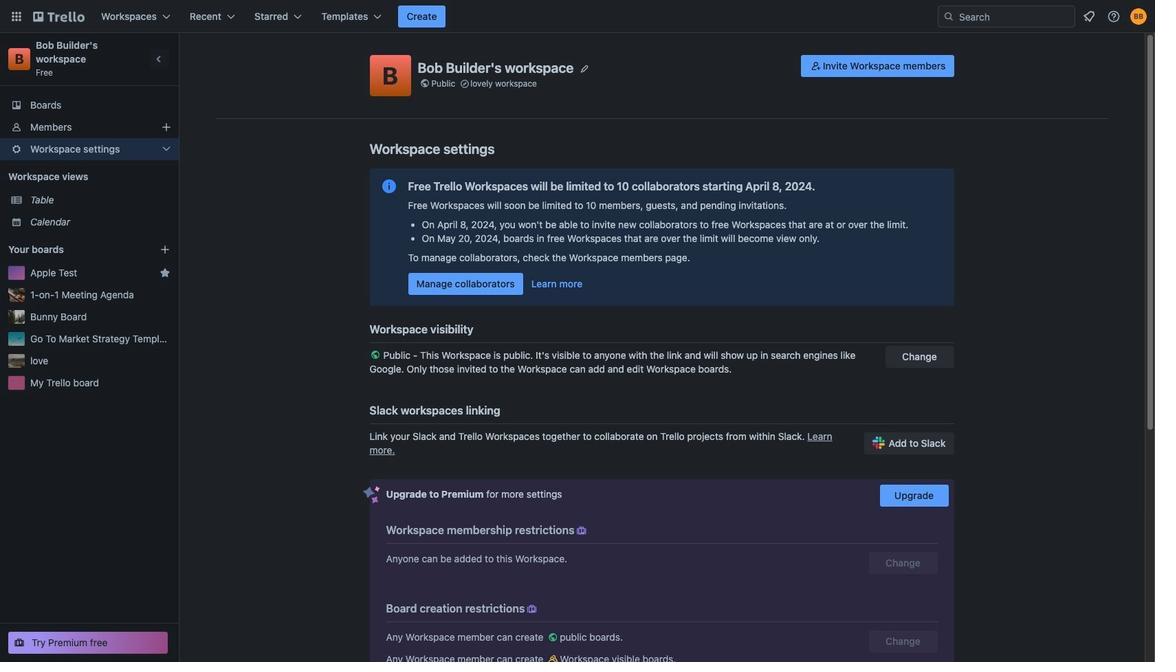 Task type: locate. For each thing, give the bounding box(es) containing it.
sm image
[[810, 59, 823, 73], [575, 524, 589, 538], [525, 603, 539, 616], [546, 631, 560, 645], [546, 653, 560, 662]]

starred icon image
[[160, 268, 171, 279]]

add board image
[[160, 244, 171, 255]]

0 notifications image
[[1081, 8, 1098, 25]]

open information menu image
[[1108, 10, 1121, 23]]

primary element
[[0, 0, 1156, 33]]

your boards with 6 items element
[[8, 241, 139, 258]]

Search field
[[955, 6, 1075, 27]]



Task type: describe. For each thing, give the bounding box(es) containing it.
search image
[[944, 11, 955, 22]]

sparkle image
[[363, 486, 380, 504]]

bob builder (bobbuilder40) image
[[1131, 8, 1148, 25]]

back to home image
[[33, 6, 85, 28]]

workspace navigation collapse icon image
[[150, 50, 169, 69]]

switch to… image
[[10, 10, 23, 23]]



Task type: vqa. For each thing, say whether or not it's contained in the screenshot.
the top 'greg robinson (gregrobinson96)' icon
no



